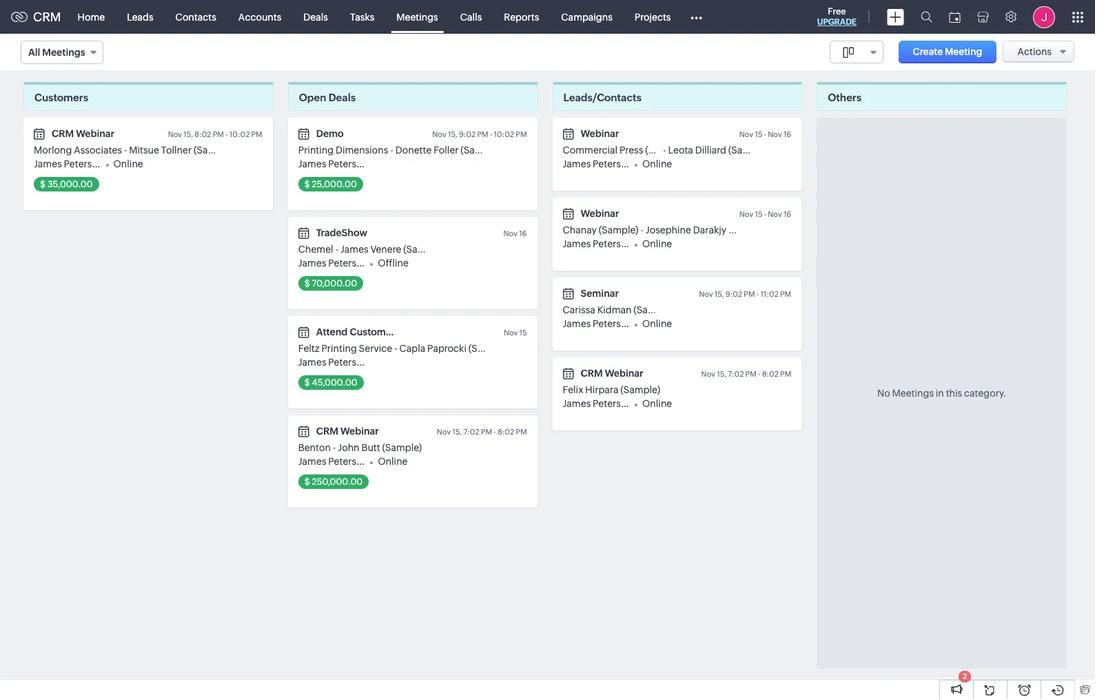 Task type: vqa. For each thing, say whether or not it's contained in the screenshot.
Visits LINK
no



Task type: locate. For each thing, give the bounding box(es) containing it.
darakjy
[[693, 225, 727, 236]]

benton - john butt (sample)
[[298, 442, 422, 454]]

0 vertical spatial webinar link
[[581, 128, 619, 139]]

peterson down the printing dimensions link
[[328, 159, 368, 170]]

1 horizontal spatial 8:02
[[498, 428, 514, 436]]

projects link
[[624, 0, 682, 33]]

webinar up 'commercial'
[[581, 128, 619, 139]]

james peterson for benton - john butt (sample)
[[298, 456, 368, 467]]

james down morlong
[[34, 159, 62, 170]]

0 vertical spatial printing
[[298, 145, 334, 156]]

10:02 up mitsue tollner (sample) link
[[229, 130, 250, 139]]

james up $ 25,000.00
[[298, 159, 326, 170]]

11:02
[[761, 290, 779, 298]]

0 vertical spatial deals
[[303, 11, 328, 22]]

meetings left 'in'
[[892, 388, 934, 399]]

venere
[[370, 244, 401, 255]]

james peterson up the 70,000.00
[[298, 258, 368, 269]]

online link down felix hirpara (sample) link
[[642, 398, 672, 409]]

$ 25,000.00
[[304, 179, 357, 190]]

nov
[[168, 130, 182, 139], [432, 130, 446, 139], [739, 130, 753, 139], [768, 130, 782, 139], [739, 210, 753, 218], [768, 210, 782, 218], [504, 230, 518, 238], [699, 290, 713, 298], [504, 329, 518, 337], [701, 370, 715, 378], [437, 428, 451, 436]]

reports
[[504, 11, 539, 22]]

1 horizontal spatial deals
[[329, 92, 356, 103]]

webinar up felix hirpara (sample)
[[605, 368, 643, 379]]

(sample) down the 'nov 15,  9:02 pm - 10:02 pm'
[[461, 145, 500, 156]]

peterson down the feltz printing service link
[[328, 357, 368, 368]]

search element
[[913, 0, 941, 34]]

james peterson up $ 250,000.00 link
[[298, 456, 368, 467]]

2 vertical spatial crm webinar link
[[316, 426, 379, 437]]

9:02 left 11:02
[[726, 290, 742, 298]]

meetings for no meetings in this category.
[[892, 388, 934, 399]]

crm webinar for leads/contacts
[[581, 368, 643, 379]]

crm webinar link for leads/contacts
[[581, 368, 643, 379]]

nov for crm webinar link associated with leads/contacts
[[701, 370, 715, 378]]

nov 15,  7:02 pm - 8:02 pm for leads/contacts
[[701, 370, 791, 378]]

1 horizontal spatial crm webinar link
[[316, 426, 379, 437]]

printing down demo
[[298, 145, 334, 156]]

create menu element
[[879, 0, 913, 33]]

peterson for 'james peterson' link for online link for josephine darakjy (sample)
[[593, 238, 633, 250]]

$ left the 70,000.00
[[304, 278, 310, 289]]

james venere (sample) link
[[340, 244, 443, 255]]

accounts link
[[227, 0, 292, 33]]

7:02 for leads/contacts
[[728, 370, 744, 378]]

0 horizontal spatial 9:02
[[459, 130, 476, 139]]

online
[[113, 159, 143, 170], [642, 159, 672, 170], [642, 238, 672, 250], [642, 318, 672, 329], [642, 398, 672, 409], [378, 456, 408, 467]]

nov for seminar link
[[699, 290, 713, 298]]

search image
[[921, 11, 933, 23]]

2 horizontal spatial crm webinar link
[[581, 368, 643, 379]]

webinar
[[76, 128, 115, 139], [581, 128, 619, 139], [581, 208, 619, 219], [605, 368, 643, 379], [340, 426, 379, 437]]

category.
[[964, 388, 1006, 399]]

25,000.00
[[312, 179, 357, 190]]

2 vertical spatial 16
[[519, 230, 527, 238]]

webinar link up 'commercial'
[[581, 128, 619, 139]]

deals right open
[[329, 92, 356, 103]]

online down morlong associates - mitsue tollner (sample)
[[113, 159, 143, 170]]

james for 'james peterson' link related to offline 'link' at the top left
[[298, 258, 326, 269]]

james peterson link up $ 250,000.00 link
[[298, 456, 368, 467]]

15 for - leota dilliard (sample)
[[755, 130, 763, 139]]

7:02 for open deals
[[464, 428, 479, 436]]

crm link
[[11, 10, 61, 24]]

online down carissa kidman (sample)
[[642, 318, 672, 329]]

chemel
[[298, 244, 333, 255]]

1 horizontal spatial nov 15,  7:02 pm - 8:02 pm
[[701, 370, 791, 378]]

1 horizontal spatial 9:02
[[726, 290, 742, 298]]

0 vertical spatial 9:02
[[459, 130, 476, 139]]

crm
[[33, 10, 61, 24], [52, 128, 74, 139], [581, 368, 603, 379], [316, 426, 338, 437]]

$ for chemel
[[304, 278, 310, 289]]

peterson down the 'chanay (sample)' link
[[593, 238, 633, 250]]

$ 35,000.00
[[40, 179, 93, 190]]

nov 15,  7:02 pm - 8:02 pm for open deals
[[437, 428, 527, 436]]

online down felix hirpara (sample) link
[[642, 398, 672, 409]]

2 vertical spatial meetings
[[892, 388, 934, 399]]

nov 15 - nov 16 up leota dilliard (sample) link
[[739, 130, 791, 139]]

peterson down kidman
[[593, 318, 633, 329]]

capla paprocki (sample) link
[[399, 343, 508, 354]]

felix
[[563, 385, 583, 396]]

free upgrade
[[817, 6, 857, 27]]

0 vertical spatial 8:02
[[195, 130, 211, 139]]

james peterson for chemel - james venere (sample)
[[298, 258, 368, 269]]

james down 'commercial'
[[563, 159, 591, 170]]

10:02 for open deals
[[494, 130, 514, 139]]

peterson down commercial press (sample) link
[[593, 159, 633, 170]]

carissa kidman (sample)
[[563, 305, 673, 316]]

james peterson for - leota dilliard (sample)
[[563, 159, 633, 170]]

james peterson link for leota dilliard (sample)'s online link
[[563, 159, 633, 170]]

(sample) right butt
[[382, 442, 422, 454]]

james peterson link down morlong associates link
[[34, 159, 104, 170]]

nov 15 - nov 16
[[739, 130, 791, 139], [739, 210, 791, 218]]

1 horizontal spatial crm webinar
[[316, 426, 379, 437]]

1 vertical spatial 15
[[755, 210, 763, 218]]

kidman
[[597, 305, 632, 316]]

james peterson down kidman
[[563, 318, 633, 329]]

leota
[[668, 145, 693, 156]]

(sample) right darakjy
[[728, 225, 768, 236]]

deals link
[[292, 0, 339, 33]]

0 horizontal spatial deals
[[303, 11, 328, 22]]

1 horizontal spatial 10:02
[[494, 130, 514, 139]]

0 vertical spatial crm webinar link
[[52, 128, 115, 139]]

2 10:02 from the left
[[494, 130, 514, 139]]

peterson up the 70,000.00
[[328, 258, 368, 269]]

nov for demo link
[[432, 130, 446, 139]]

james peterson for morlong associates - mitsue tollner (sample)
[[34, 159, 104, 170]]

2 horizontal spatial crm webinar
[[581, 368, 643, 379]]

1 vertical spatial nov 15 - nov 16
[[739, 210, 791, 218]]

morlong associates link
[[34, 145, 122, 156]]

9:02 up donette foller (sample) link
[[459, 130, 476, 139]]

10:02 up donette foller (sample) link
[[494, 130, 514, 139]]

printing dimensions link
[[298, 145, 388, 156]]

1 vertical spatial 7:02
[[464, 428, 479, 436]]

nov for commercial press (sample)'s webinar link
[[739, 130, 753, 139]]

250,000.00
[[312, 477, 363, 487]]

size image
[[843, 46, 854, 59]]

0 horizontal spatial 10:02
[[229, 130, 250, 139]]

chanay
[[563, 225, 597, 236]]

profile image
[[1033, 6, 1055, 28]]

meetings for all meetings
[[42, 47, 85, 58]]

crm webinar
[[52, 128, 115, 139], [581, 368, 643, 379], [316, 426, 379, 437]]

crm up morlong
[[52, 128, 74, 139]]

0 vertical spatial 15
[[755, 130, 763, 139]]

press
[[620, 145, 643, 156]]

meetings
[[397, 11, 438, 22], [42, 47, 85, 58], [892, 388, 934, 399]]

deals inside deals link
[[303, 11, 328, 22]]

james down carissa
[[563, 318, 591, 329]]

$ for benton
[[304, 477, 310, 487]]

nov 15 - nov 16 up josephine darakjy (sample) link
[[739, 210, 791, 218]]

peterson inside printing dimensions - donette foller (sample) james peterson
[[328, 159, 368, 170]]

(sample)
[[194, 145, 233, 156], [461, 145, 500, 156], [645, 145, 685, 156], [728, 145, 768, 156], [599, 225, 639, 236], [728, 225, 768, 236], [403, 244, 443, 255], [634, 305, 673, 316], [469, 343, 508, 354], [621, 385, 660, 396], [382, 442, 422, 454]]

$ left "250,000.00"
[[304, 477, 310, 487]]

james peterson link up the 70,000.00
[[298, 258, 368, 269]]

$ 45,000.00
[[304, 378, 358, 388]]

1 vertical spatial deals
[[329, 92, 356, 103]]

2 nov 15 - nov 16 from the top
[[739, 210, 791, 218]]

james inside feltz printing service - capla paprocki (sample) james peterson
[[298, 357, 326, 368]]

online down john butt (sample) link
[[378, 456, 408, 467]]

peterson
[[64, 159, 104, 170], [328, 159, 368, 170], [593, 159, 633, 170], [593, 238, 633, 250], [328, 258, 368, 269], [593, 318, 633, 329], [328, 357, 368, 368], [593, 398, 633, 409], [328, 456, 368, 467]]

15
[[755, 130, 763, 139], [755, 210, 763, 218], [519, 329, 527, 337]]

15 for chanay (sample) - josephine darakjy (sample)
[[755, 210, 763, 218]]

15,
[[184, 130, 193, 139], [448, 130, 457, 139], [715, 290, 724, 298], [717, 370, 726, 378], [452, 428, 462, 436]]

leads/contacts
[[563, 92, 642, 103]]

- inside printing dimensions - donette foller (sample) james peterson
[[390, 145, 393, 156]]

online link down 'leota'
[[642, 159, 672, 170]]

deals left tasks link
[[303, 11, 328, 22]]

16
[[784, 130, 791, 139], [784, 210, 791, 218], [519, 230, 527, 238]]

online down chanay (sample) - josephine darakjy (sample)
[[642, 238, 672, 250]]

16 for chanay (sample) - josephine darakjy (sample)
[[784, 210, 791, 218]]

tasks
[[350, 11, 374, 22]]

nov 15,  9:02 pm - 11:02 pm
[[699, 290, 791, 298]]

printing dimensions - donette foller (sample) james peterson
[[298, 145, 500, 170]]

2 horizontal spatial meetings
[[892, 388, 934, 399]]

1 webinar link from the top
[[581, 128, 619, 139]]

$ 250,000.00 link
[[298, 475, 369, 489]]

peterson down felix hirpara (sample)
[[593, 398, 633, 409]]

$ for printing dimensions
[[304, 179, 310, 190]]

1 vertical spatial nov 15,  7:02 pm - 8:02 pm
[[437, 428, 527, 436]]

1 vertical spatial crm webinar link
[[581, 368, 643, 379]]

carissa kidman (sample) link
[[563, 305, 673, 316]]

2 horizontal spatial 8:02
[[762, 370, 779, 378]]

online link down john butt (sample) link
[[378, 456, 408, 467]]

james peterson link for online link for mitsue tollner (sample)
[[34, 159, 104, 170]]

james down benton link
[[298, 456, 326, 467]]

printing down attend
[[321, 343, 357, 354]]

morlong associates - mitsue tollner (sample)
[[34, 145, 233, 156]]

0 horizontal spatial 8:02
[[195, 130, 211, 139]]

peterson for 'james peterson' link related to offline 'link' at the top left
[[328, 258, 368, 269]]

james peterson down the 'chanay (sample)' link
[[563, 238, 633, 250]]

crm webinar up morlong associates link
[[52, 128, 115, 139]]

1 horizontal spatial meetings
[[397, 11, 438, 22]]

peterson inside feltz printing service - capla paprocki (sample) james peterson
[[328, 357, 368, 368]]

0 vertical spatial 7:02
[[728, 370, 744, 378]]

0 vertical spatial crm webinar
[[52, 128, 115, 139]]

james peterson link down kidman
[[563, 318, 633, 329]]

online link down carissa kidman (sample)
[[642, 318, 672, 329]]

2 vertical spatial crm webinar
[[316, 426, 379, 437]]

online for josephine darakjy (sample)
[[642, 238, 672, 250]]

peterson down john
[[328, 456, 368, 467]]

meetings left calls 'link'
[[397, 11, 438, 22]]

1 vertical spatial printing
[[321, 343, 357, 354]]

nov 15 - nov 16 for josephine darakjy (sample)
[[739, 210, 791, 218]]

$ left '35,000.00'
[[40, 179, 46, 190]]

nov 16
[[504, 230, 527, 238]]

1 horizontal spatial 7:02
[[728, 370, 744, 378]]

peterson for online link for mitsue tollner (sample) 'james peterson' link
[[64, 159, 104, 170]]

james peterson down 'commercial'
[[563, 159, 633, 170]]

crm up hirpara
[[581, 368, 603, 379]]

1 10:02 from the left
[[229, 130, 250, 139]]

crm webinar up john
[[316, 426, 379, 437]]

nov 15
[[504, 329, 527, 337]]

crm up benton
[[316, 426, 338, 437]]

all meetings
[[28, 47, 85, 58]]

15, for donette foller (sample)
[[448, 130, 457, 139]]

1 nov 15 - nov 16 from the top
[[739, 130, 791, 139]]

$ left 45,000.00
[[304, 378, 310, 388]]

foller
[[434, 145, 459, 156]]

create
[[913, 46, 943, 57]]

james down the chanay
[[563, 238, 591, 250]]

james peterson link for offline 'link' at the top left
[[298, 258, 368, 269]]

hirpara
[[585, 385, 619, 396]]

james peterson link down the 'chanay (sample)' link
[[563, 238, 633, 250]]

0 vertical spatial 16
[[784, 130, 791, 139]]

james peterson link down 'commercial'
[[563, 159, 633, 170]]

8:02
[[195, 130, 211, 139], [762, 370, 779, 378], [498, 428, 514, 436]]

online link down chanay (sample) - josephine darakjy (sample)
[[642, 238, 672, 250]]

create meeting
[[913, 46, 983, 57]]

crm webinar up felix hirpara (sample)
[[581, 368, 643, 379]]

$ 70,000.00
[[304, 278, 357, 289]]

online down 'leota'
[[642, 159, 672, 170]]

peterson down morlong associates link
[[64, 159, 104, 170]]

2 webinar link from the top
[[581, 208, 619, 219]]

james peterson link for online link under felix hirpara (sample) link
[[563, 398, 633, 409]]

james down feltz
[[298, 357, 326, 368]]

2 vertical spatial 8:02
[[498, 428, 514, 436]]

meetings right all
[[42, 47, 85, 58]]

all
[[28, 47, 40, 58]]

online link down morlong associates - mitsue tollner (sample)
[[113, 159, 143, 170]]

crm webinar link up john
[[316, 426, 379, 437]]

webinar link up the 'chanay (sample)' link
[[581, 208, 619, 219]]

james peterson down morlong associates link
[[34, 159, 104, 170]]

benton
[[298, 442, 331, 454]]

1 vertical spatial 16
[[784, 210, 791, 218]]

1 vertical spatial webinar link
[[581, 208, 619, 219]]

45,000.00
[[312, 378, 358, 388]]

1 vertical spatial meetings
[[42, 47, 85, 58]]

1 vertical spatial 9:02
[[726, 290, 742, 298]]

0 horizontal spatial meetings
[[42, 47, 85, 58]]

1 vertical spatial 8:02
[[762, 370, 779, 378]]

None field
[[830, 41, 883, 63]]

crm webinar link up morlong associates link
[[52, 128, 115, 139]]

profile element
[[1025, 0, 1063, 33]]

- leota dilliard (sample)
[[663, 145, 768, 156]]

0 horizontal spatial nov 15,  7:02 pm - 8:02 pm
[[437, 428, 527, 436]]

james peterson link down hirpara
[[563, 398, 633, 409]]

0 vertical spatial nov 15 - nov 16
[[739, 130, 791, 139]]

meetings inside field
[[42, 47, 85, 58]]

james down chemel link on the left of the page
[[298, 258, 326, 269]]

0 vertical spatial nov 15,  7:02 pm - 8:02 pm
[[701, 370, 791, 378]]

james down felix
[[563, 398, 591, 409]]

crm webinar link up felix hirpara (sample)
[[581, 368, 643, 379]]

(sample) down nov 15
[[469, 343, 508, 354]]

(sample) down nov 15,  8:02 pm - 10:02 pm
[[194, 145, 233, 156]]

1 vertical spatial crm webinar
[[581, 368, 643, 379]]

james peterson link
[[34, 159, 104, 170], [298, 159, 368, 170], [563, 159, 633, 170], [563, 238, 633, 250], [298, 258, 368, 269], [563, 318, 633, 329], [298, 357, 368, 368], [563, 398, 633, 409], [298, 456, 368, 467]]

0 horizontal spatial 7:02
[[464, 428, 479, 436]]

$ left 25,000.00
[[304, 179, 310, 190]]

online link for mitsue tollner (sample)
[[113, 159, 143, 170]]

$ for feltz printing service
[[304, 378, 310, 388]]



Task type: describe. For each thing, give the bounding box(es) containing it.
webinar up benton - john butt (sample)
[[340, 426, 379, 437]]

(sample) right press
[[645, 145, 685, 156]]

james for leota dilliard (sample)'s online link 'james peterson' link
[[563, 159, 591, 170]]

calls link
[[449, 0, 493, 33]]

attend customer conference link
[[316, 327, 450, 338]]

mitsue tollner (sample) link
[[129, 145, 233, 156]]

attend
[[316, 327, 348, 338]]

leads link
[[116, 0, 164, 33]]

paprocki
[[427, 343, 467, 354]]

home link
[[67, 0, 116, 33]]

conference
[[397, 327, 450, 338]]

$ 70,000.00 link
[[298, 276, 363, 291]]

butt
[[361, 442, 380, 454]]

campaigns
[[561, 11, 613, 22]]

james peterson link for john butt (sample)'s online link
[[298, 456, 368, 467]]

leads
[[127, 11, 153, 22]]

james peterson link down the printing dimensions link
[[298, 159, 368, 170]]

crm webinar for open deals
[[316, 426, 379, 437]]

online link for john butt (sample)
[[378, 456, 408, 467]]

70,000.00
[[312, 278, 357, 289]]

nov for webinar link related to chanay (sample)
[[739, 210, 753, 218]]

nov 15 - nov 16 for leota dilliard (sample)
[[739, 130, 791, 139]]

campaigns link
[[550, 0, 624, 33]]

crm for online link for mitsue tollner (sample)
[[52, 128, 74, 139]]

no
[[877, 388, 890, 399]]

peterson for 'james peterson' link for online link below carissa kidman (sample)
[[593, 318, 633, 329]]

peterson for leota dilliard (sample)'s online link 'james peterson' link
[[593, 159, 633, 170]]

(sample) inside printing dimensions - donette foller (sample) james peterson
[[461, 145, 500, 156]]

james for john butt (sample)'s online link's 'james peterson' link
[[298, 456, 326, 467]]

0 horizontal spatial crm webinar link
[[52, 128, 115, 139]]

customer
[[350, 327, 395, 338]]

online for john butt (sample)
[[378, 456, 408, 467]]

josephine darakjy (sample) link
[[646, 225, 768, 236]]

2 vertical spatial 15
[[519, 329, 527, 337]]

$ for morlong associates
[[40, 179, 46, 190]]

james inside printing dimensions - donette foller (sample) james peterson
[[298, 159, 326, 170]]

tasks link
[[339, 0, 386, 33]]

(sample) right the chanay
[[599, 225, 639, 236]]

offline
[[378, 258, 409, 269]]

john butt (sample) link
[[338, 442, 422, 454]]

online link for leota dilliard (sample)
[[642, 159, 672, 170]]

felix hirpara (sample)
[[563, 385, 660, 396]]

home
[[78, 11, 105, 22]]

(sample) inside feltz printing service - capla paprocki (sample) james peterson
[[469, 343, 508, 354]]

james peterson down hirpara
[[563, 398, 633, 409]]

commercial press (sample)
[[563, 145, 685, 156]]

webinar link for commercial press (sample)
[[581, 128, 619, 139]]

Other Modules field
[[682, 6, 712, 28]]

calendar image
[[949, 11, 961, 22]]

james for 'james peterson' link for online link for josephine darakjy (sample)
[[563, 238, 591, 250]]

0 vertical spatial meetings
[[397, 11, 438, 22]]

All Meetings field
[[21, 41, 103, 64]]

carissa
[[563, 305, 595, 316]]

no meetings in this category.
[[877, 388, 1006, 399]]

printing inside printing dimensions - donette foller (sample) james peterson
[[298, 145, 334, 156]]

james peterson link for online link for josephine darakjy (sample)
[[563, 238, 633, 250]]

chemel - james venere (sample)
[[298, 244, 443, 255]]

james for 'james peterson' link for online link below carissa kidman (sample)
[[563, 318, 591, 329]]

0 horizontal spatial crm webinar
[[52, 128, 115, 139]]

$ 250,000.00
[[304, 477, 363, 487]]

webinar up associates
[[76, 128, 115, 139]]

open deals
[[299, 92, 356, 103]]

8:02 for leads/contacts
[[762, 370, 779, 378]]

create menu image
[[887, 9, 904, 25]]

nov for leftmost crm webinar link
[[168, 130, 182, 139]]

online for leota dilliard (sample)
[[642, 159, 672, 170]]

(sample) up the offline
[[403, 244, 443, 255]]

open
[[299, 92, 326, 103]]

online for mitsue tollner (sample)
[[113, 159, 143, 170]]

15, for mitsue tollner (sample)
[[184, 130, 193, 139]]

josephine
[[646, 225, 691, 236]]

donette
[[395, 145, 432, 156]]

john
[[338, 442, 359, 454]]

demo
[[316, 128, 344, 139]]

donette foller (sample) link
[[395, 145, 500, 156]]

create meeting button
[[899, 41, 996, 63]]

free
[[828, 6, 846, 17]]

online link for josephine darakjy (sample)
[[642, 238, 672, 250]]

commercial press (sample) link
[[563, 145, 685, 156]]

webinar up the 'chanay (sample)' link
[[581, 208, 619, 219]]

calls
[[460, 11, 482, 22]]

nov for crm webinar link corresponding to open deals
[[437, 428, 451, 436]]

crm for online link under felix hirpara (sample) link
[[581, 368, 603, 379]]

actions
[[1018, 46, 1052, 57]]

15, for john butt (sample)
[[452, 428, 462, 436]]

$ 35,000.00 link
[[34, 177, 99, 192]]

$ 45,000.00 link
[[298, 376, 364, 390]]

james peterson link for online link below carissa kidman (sample)
[[563, 318, 633, 329]]

meetings link
[[386, 0, 449, 33]]

leota dilliard (sample) link
[[668, 145, 768, 156]]

attend customer conference
[[316, 327, 450, 338]]

nov 15,  9:02 pm - 10:02 pm
[[432, 130, 527, 139]]

others
[[828, 92, 862, 103]]

chemel link
[[298, 244, 333, 255]]

seminar link
[[581, 288, 619, 299]]

service
[[359, 343, 392, 354]]

james for online link for mitsue tollner (sample) 'james peterson' link
[[34, 159, 62, 170]]

feltz printing service link
[[298, 343, 392, 354]]

demo link
[[316, 128, 344, 139]]

9:02 for demo
[[459, 130, 476, 139]]

capla
[[399, 343, 425, 354]]

webinar link for chanay (sample)
[[581, 208, 619, 219]]

james down tradeshow
[[340, 244, 369, 255]]

(sample) right kidman
[[634, 305, 673, 316]]

crm up the all meetings
[[33, 10, 61, 24]]

8:02 for open deals
[[498, 428, 514, 436]]

35,000.00
[[47, 179, 93, 190]]

16 for - leota dilliard (sample)
[[784, 130, 791, 139]]

contacts link
[[164, 0, 227, 33]]

- inside feltz printing service - capla paprocki (sample) james peterson
[[394, 343, 397, 354]]

tradeshow link
[[316, 227, 367, 238]]

projects
[[635, 11, 671, 22]]

chanay (sample) - josephine darakjy (sample)
[[563, 225, 768, 236]]

reports link
[[493, 0, 550, 33]]

customers
[[34, 92, 88, 103]]

peterson for john butt (sample)'s online link's 'james peterson' link
[[328, 456, 368, 467]]

felix hirpara (sample) link
[[563, 385, 660, 396]]

9:02 for seminar
[[726, 290, 742, 298]]

benton link
[[298, 442, 331, 454]]

nov 15,  8:02 pm - 10:02 pm
[[168, 130, 262, 139]]

seminar
[[581, 288, 619, 299]]

james peterson for chanay (sample) - josephine darakjy (sample)
[[563, 238, 633, 250]]

offline link
[[378, 258, 409, 269]]

in
[[936, 388, 944, 399]]

10:02 for customers
[[229, 130, 250, 139]]

peterson for 'james peterson' link associated with online link under felix hirpara (sample) link
[[593, 398, 633, 409]]

2
[[963, 673, 967, 681]]

james for 'james peterson' link associated with online link under felix hirpara (sample) link
[[563, 398, 591, 409]]

crm webinar link for open deals
[[316, 426, 379, 437]]

nov for tradeshow "link"
[[504, 230, 518, 238]]

contacts
[[175, 11, 216, 22]]

nov for attend customer conference link
[[504, 329, 518, 337]]

morlong
[[34, 145, 72, 156]]

(sample) right hirpara
[[621, 385, 660, 396]]

printing inside feltz printing service - capla paprocki (sample) james peterson
[[321, 343, 357, 354]]

james peterson link down the feltz printing service link
[[298, 357, 368, 368]]

(sample) right dilliard
[[728, 145, 768, 156]]

tradeshow
[[316, 227, 367, 238]]

mitsue
[[129, 145, 159, 156]]

accounts
[[238, 11, 281, 22]]

chanay (sample) link
[[563, 225, 639, 236]]

tollner
[[161, 145, 192, 156]]

feltz printing service - capla paprocki (sample) james peterson
[[298, 343, 508, 368]]

dilliard
[[695, 145, 726, 156]]

crm for john butt (sample)'s online link
[[316, 426, 338, 437]]



